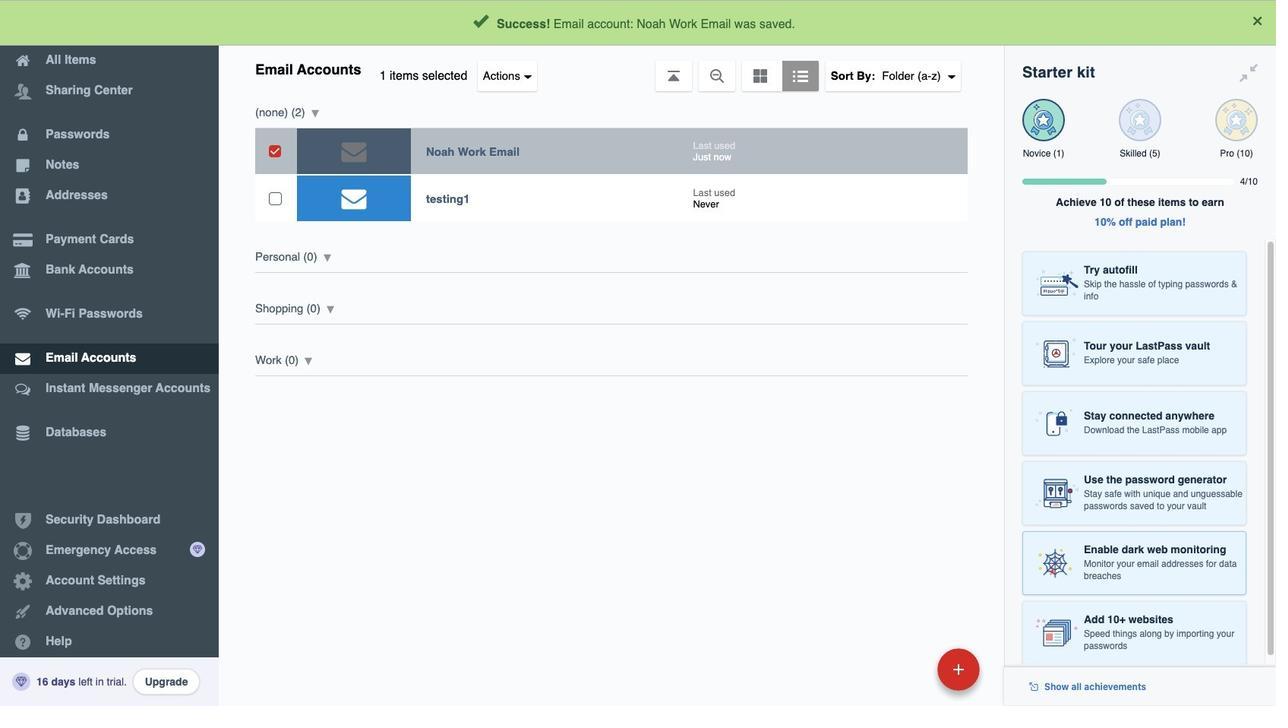 Task type: vqa. For each thing, say whether or not it's contained in the screenshot.
lastpass image
no



Task type: locate. For each thing, give the bounding box(es) containing it.
new item navigation
[[834, 644, 990, 706]]

alert
[[0, 0, 1277, 46]]

search my vault text field
[[366, 6, 974, 40]]

main navigation navigation
[[0, 0, 219, 706]]

Search search field
[[366, 6, 974, 40]]



Task type: describe. For each thing, give the bounding box(es) containing it.
vault options navigation
[[219, 46, 1005, 91]]

new item element
[[834, 648, 986, 691]]



